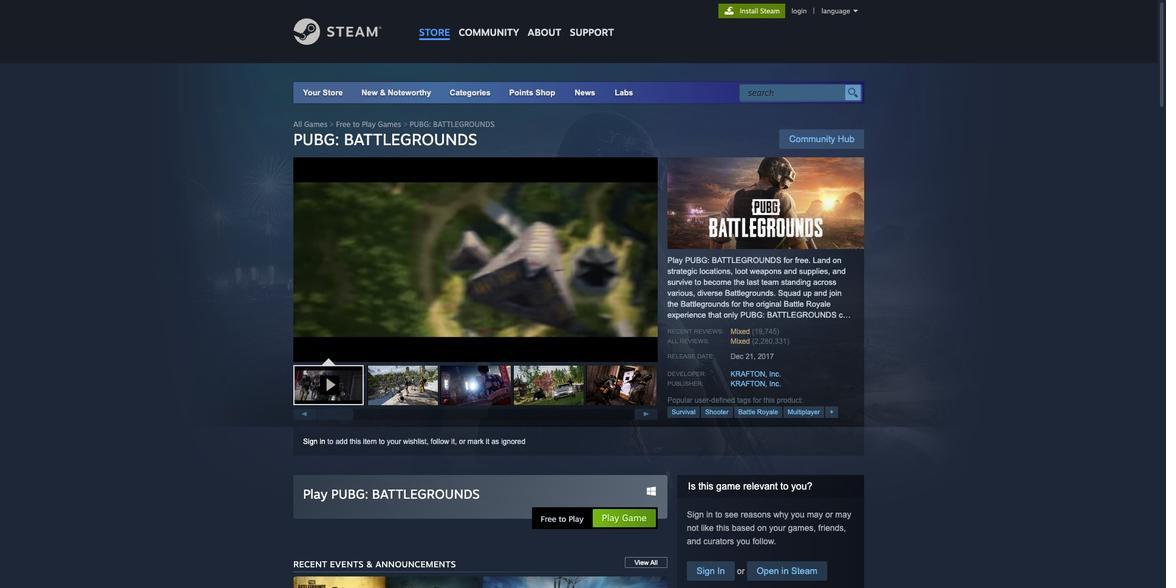 Task type: locate. For each thing, give the bounding box(es) containing it.
open
[[757, 566, 779, 576]]

you
[[791, 510, 805, 519], [737, 536, 750, 546]]

2 horizontal spatial or
[[826, 510, 833, 519]]

in right open
[[782, 566, 789, 576]]

0 vertical spatial krafton,
[[731, 370, 768, 378]]

0 horizontal spatial royale
[[757, 408, 778, 416]]

krafton, inc. link down dec 21, 2017
[[731, 370, 781, 378]]

royale inside play pubg: battlegrounds for free. land on strategic locations, loot weapons and supplies, and survive to become the last team standing across various, diverse battlegrounds. squad up and join the battlegrounds for the original battle royale experience that only pubg: battlegrounds can offer.
[[806, 300, 831, 309]]

1 vertical spatial sign
[[687, 510, 704, 519]]

0 horizontal spatial games
[[304, 120, 328, 129]]

reviews: down recent reviews: on the right of page
[[680, 338, 710, 344]]

in inside sign in to see reasons why you may or may not like this based on your games, friends, and curators you follow.
[[707, 510, 713, 519]]

0 vertical spatial you
[[791, 510, 805, 519]]

0 vertical spatial all
[[293, 120, 302, 129]]

1 vertical spatial in
[[707, 510, 713, 519]]

inc. for publisher:
[[770, 380, 781, 388]]

battle down 'tags'
[[739, 408, 756, 416]]

games down your
[[304, 120, 328, 129]]

all for all games > free to play games > pubg: battlegrounds
[[293, 120, 302, 129]]

friends,
[[819, 523, 846, 533]]

recent left events
[[293, 559, 327, 569]]

1 may from the left
[[807, 510, 823, 519]]

krafton, inc. for developer:
[[731, 370, 781, 378]]

sign
[[303, 437, 318, 446], [687, 510, 704, 519], [697, 566, 715, 576]]

1 horizontal spatial games
[[378, 120, 401, 129]]

reviews:
[[694, 328, 724, 335], [680, 338, 710, 344]]

steam right 'install'
[[761, 7, 780, 15]]

install
[[740, 7, 759, 15]]

experience
[[668, 310, 706, 320]]

or inside sign in to see reasons why you may or may not like this based on your games, friends, and curators you follow.
[[826, 510, 833, 519]]

labs
[[615, 88, 633, 97]]

0 vertical spatial battle
[[784, 300, 804, 309]]

1 mixed from the top
[[731, 327, 750, 336]]

0 vertical spatial free
[[336, 120, 351, 129]]

reasons
[[741, 510, 771, 519]]

battle down squad
[[784, 300, 804, 309]]

0 vertical spatial royale
[[806, 300, 831, 309]]

0 vertical spatial krafton, inc.
[[731, 370, 781, 378]]

1 horizontal spatial or
[[735, 566, 747, 576]]

> right all games link
[[330, 120, 334, 129]]

royale down product:
[[757, 408, 778, 416]]

and up standing
[[784, 267, 797, 276]]

2 mixed from the top
[[731, 337, 750, 346]]

1 horizontal spatial royale
[[806, 300, 831, 309]]

0 vertical spatial mixed
[[731, 327, 750, 336]]

games up 'pubg: battlegrounds'
[[378, 120, 401, 129]]

2 horizontal spatial for
[[784, 256, 793, 265]]

or right in
[[735, 566, 747, 576]]

1 vertical spatial you
[[737, 536, 750, 546]]

1 horizontal spatial on
[[833, 256, 842, 265]]

item
[[363, 437, 377, 446]]

this up curators
[[716, 523, 730, 533]]

reviews: down the that
[[694, 328, 724, 335]]

add
[[336, 437, 348, 446]]

battlegrounds.
[[725, 289, 776, 298]]

game
[[622, 512, 647, 524]]

you down based
[[737, 536, 750, 546]]

login | language
[[792, 7, 851, 15]]

play pubg: battlegrounds for free. land on strategic locations, loot weapons and supplies, and survive to become the last team standing across various, diverse battlegrounds. squad up and join the battlegrounds for the original battle royale experience that only pubg: battlegrounds can offer.
[[668, 256, 852, 331]]

shooter
[[705, 408, 729, 416]]

0 horizontal spatial all
[[293, 120, 302, 129]]

play game link
[[592, 509, 657, 528]]

0 vertical spatial reviews:
[[694, 328, 724, 335]]

labs link
[[605, 82, 643, 103]]

0 horizontal spatial in
[[320, 437, 325, 446]]

mixed up dec
[[731, 337, 750, 346]]

inc. down 2017
[[770, 370, 781, 378]]

1 horizontal spatial may
[[836, 510, 852, 519]]

0 horizontal spatial or
[[459, 437, 466, 446]]

date:
[[697, 353, 715, 360]]

1 horizontal spatial your
[[769, 523, 786, 533]]

steam right open
[[791, 566, 818, 576]]

krafton, for developer:
[[731, 370, 768, 378]]

1 horizontal spatial for
[[753, 396, 762, 405]]

mixed (19,745)
[[731, 327, 780, 336]]

& right new
[[380, 88, 386, 97]]

|
[[813, 7, 815, 15]]

not
[[687, 523, 699, 533]]

to inside sign in to see reasons why you may or may not like this based on your games, friends, and curators you follow.
[[715, 510, 723, 519]]

only pubg:
[[724, 310, 765, 320]]

popular user-defined tags for this product:
[[668, 396, 803, 405]]

support
[[570, 26, 614, 38]]

pubg: inside play pubg: battlegrounds for free. land on strategic locations, loot weapons and supplies, and survive to become the last team standing across various, diverse battlegrounds. squad up and join the battlegrounds for the original battle royale experience that only pubg: battlegrounds can offer.
[[685, 256, 710, 265]]

& right events
[[366, 559, 373, 569]]

battlegrounds down 'categories' link
[[433, 120, 495, 129]]

strategic
[[668, 267, 698, 276]]

krafton, inc. up 'tags'
[[731, 380, 781, 388]]

inc. up product:
[[770, 380, 781, 388]]

0 vertical spatial inc.
[[770, 370, 781, 378]]

2 may from the left
[[836, 510, 852, 519]]

1 vertical spatial or
[[826, 510, 833, 519]]

1 horizontal spatial >
[[403, 120, 408, 129]]

battle royale link
[[734, 406, 783, 418]]

1 vertical spatial recent
[[293, 559, 327, 569]]

across
[[813, 278, 837, 287]]

1 vertical spatial for
[[732, 300, 741, 309]]

store link
[[415, 0, 455, 44]]

0 vertical spatial your
[[387, 437, 401, 446]]

reviews: for mixed (19,745)
[[694, 328, 724, 335]]

release
[[668, 353, 696, 360]]

> up 'pubg: battlegrounds'
[[403, 120, 408, 129]]

mark
[[468, 437, 484, 446]]

in up the like
[[707, 510, 713, 519]]

krafton, inc. link up 'tags'
[[731, 380, 781, 388]]

hub
[[838, 134, 855, 144]]

play down sign in link
[[303, 486, 328, 502]]

sign left add
[[303, 437, 318, 446]]

0 vertical spatial in
[[320, 437, 325, 446]]

as
[[492, 437, 499, 446]]

and down not
[[687, 536, 701, 546]]

2 krafton, from the top
[[731, 380, 768, 388]]

play for play pubg: battlegrounds
[[303, 486, 328, 502]]

1 vertical spatial krafton,
[[731, 380, 768, 388]]

on right land
[[833, 256, 842, 265]]

play left game
[[602, 512, 620, 524]]

krafton, inc. for publisher:
[[731, 380, 781, 388]]

2 vertical spatial for
[[753, 396, 762, 405]]

0 vertical spatial steam
[[761, 7, 780, 15]]

the down battlegrounds.
[[743, 300, 754, 309]]

your store link
[[303, 88, 343, 97]]

krafton, down 21,
[[731, 370, 768, 378]]

2 horizontal spatial all
[[668, 338, 678, 344]]

battlegrounds down the up
[[767, 310, 837, 320]]

krafton, inc.
[[731, 370, 781, 378], [731, 380, 781, 388]]

diverse
[[698, 289, 723, 298]]

in for open in steam
[[782, 566, 789, 576]]

(19,745)
[[752, 327, 780, 336]]

ignored
[[501, 437, 526, 446]]

open in steam
[[757, 566, 818, 576]]

0 vertical spatial &
[[380, 88, 386, 97]]

1 vertical spatial mixed
[[731, 337, 750, 346]]

0 horizontal spatial you
[[737, 536, 750, 546]]

1 vertical spatial your
[[769, 523, 786, 533]]

community link
[[455, 0, 524, 44]]

mixed for mixed (2,280,331)
[[731, 337, 750, 346]]

or up friends,
[[826, 510, 833, 519]]

dec
[[731, 352, 744, 361]]

1 inc. from the top
[[770, 370, 781, 378]]

this up battle royale
[[764, 396, 775, 405]]

1 horizontal spatial recent
[[668, 328, 693, 335]]

in left add
[[320, 437, 325, 446]]

for up only pubg:
[[732, 300, 741, 309]]

battlegrounds up loot
[[712, 256, 782, 265]]

1 games from the left
[[304, 120, 328, 129]]

your left wishlist,
[[387, 437, 401, 446]]

to
[[353, 120, 360, 129], [695, 278, 701, 287], [327, 437, 334, 446], [379, 437, 385, 446], [781, 481, 789, 491], [715, 510, 723, 519], [559, 514, 566, 524]]

2 > from the left
[[403, 120, 408, 129]]

based
[[732, 523, 755, 533]]

krafton, inc. down dec 21, 2017
[[731, 370, 781, 378]]

None search field
[[739, 84, 862, 101]]

1 vertical spatial krafton, inc.
[[731, 380, 781, 388]]

or right it,
[[459, 437, 466, 446]]

may up games,
[[807, 510, 823, 519]]

sign inside sign in to see reasons why you may or may not like this based on your games, friends, and curators you follow.
[[687, 510, 704, 519]]

categories link
[[450, 88, 491, 97]]

0 horizontal spatial >
[[330, 120, 334, 129]]

publisher:
[[668, 380, 704, 387]]

2 horizontal spatial in
[[782, 566, 789, 576]]

install steam
[[740, 7, 780, 15]]

1 horizontal spatial all
[[651, 559, 658, 566]]

various,
[[668, 289, 695, 298]]

all
[[293, 120, 302, 129], [668, 338, 678, 344], [651, 559, 658, 566]]

0 vertical spatial or
[[459, 437, 466, 446]]

1 krafton, from the top
[[731, 370, 768, 378]]

royale down the up
[[806, 300, 831, 309]]

1 krafton, inc. link from the top
[[731, 370, 781, 378]]

pubg:
[[410, 120, 431, 129], [293, 129, 339, 149], [685, 256, 710, 265], [331, 486, 368, 502]]

2 krafton, inc. link from the top
[[731, 380, 781, 388]]

battlegrounds down wishlist,
[[372, 486, 480, 502]]

open in steam link
[[747, 561, 827, 581]]

0 horizontal spatial may
[[807, 510, 823, 519]]

1 vertical spatial krafton, inc. link
[[731, 380, 781, 388]]

in for sign in to see reasons why you may or may not like this based on your games, friends, and curators you follow.
[[707, 510, 713, 519]]

play for play pubg: battlegrounds for free. land on strategic locations, loot weapons and supplies, and survive to become the last team standing across various, diverse battlegrounds. squad up and join the battlegrounds for the original battle royale experience that only pubg: battlegrounds can offer.
[[668, 256, 683, 265]]

battlegrounds
[[433, 120, 495, 129], [344, 129, 477, 149], [712, 256, 782, 265], [767, 310, 837, 320], [372, 486, 480, 502]]

shop
[[536, 88, 555, 97]]

the
[[734, 278, 745, 287], [668, 300, 679, 309], [743, 300, 754, 309]]

for up battle royale
[[753, 396, 762, 405]]

2 krafton, inc. from the top
[[731, 380, 781, 388]]

on inside sign in to see reasons why you may or may not like this based on your games, friends, and curators you follow.
[[758, 523, 767, 533]]

0 vertical spatial on
[[833, 256, 842, 265]]

krafton, inc. link
[[731, 370, 781, 378], [731, 380, 781, 388]]

you up games,
[[791, 510, 805, 519]]

pubg: down 'noteworthy'
[[410, 120, 431, 129]]

and inside sign in to see reasons why you may or may not like this based on your games, friends, and curators you follow.
[[687, 536, 701, 546]]

on
[[833, 256, 842, 265], [758, 523, 767, 533]]

pubg: up strategic
[[685, 256, 710, 265]]

1 vertical spatial reviews:
[[680, 338, 710, 344]]

mixed for mixed (19,745)
[[731, 327, 750, 336]]

offer.
[[668, 321, 685, 331]]

1 vertical spatial on
[[758, 523, 767, 533]]

sign for sign in to add this item to your wishlist, follow it, or mark it as ignored
[[303, 437, 318, 446]]

0 vertical spatial recent
[[668, 328, 693, 335]]

0 horizontal spatial battle
[[739, 408, 756, 416]]

1 horizontal spatial you
[[791, 510, 805, 519]]

new & noteworthy link
[[362, 88, 431, 97]]

0 horizontal spatial for
[[732, 300, 741, 309]]

locations,
[[700, 267, 733, 276]]

to inside play pubg: battlegrounds for free. land on strategic locations, loot weapons and supplies, and survive to become the last team standing across various, diverse battlegrounds. squad up and join the battlegrounds for the original battle royale experience that only pubg: battlegrounds can offer.
[[695, 278, 701, 287]]

on inside play pubg: battlegrounds for free. land on strategic locations, loot weapons and supplies, and survive to become the last team standing across various, diverse battlegrounds. squad up and join the battlegrounds for the original battle royale experience that only pubg: battlegrounds can offer.
[[833, 256, 842, 265]]

pubg: down add
[[331, 486, 368, 502]]

2 vertical spatial in
[[782, 566, 789, 576]]

mixed down only pubg:
[[731, 327, 750, 336]]

sign up not
[[687, 510, 704, 519]]

1 horizontal spatial battle
[[784, 300, 804, 309]]

1 horizontal spatial in
[[707, 510, 713, 519]]

steam
[[761, 7, 780, 15], [791, 566, 818, 576]]

0 horizontal spatial &
[[366, 559, 373, 569]]

your
[[303, 88, 321, 97]]

1 vertical spatial all
[[668, 338, 678, 344]]

the down various, at the right of page
[[668, 300, 679, 309]]

2 vertical spatial sign
[[697, 566, 715, 576]]

may up friends,
[[836, 510, 852, 519]]

become
[[704, 278, 732, 287]]

krafton, up 'tags'
[[731, 380, 768, 388]]

play up strategic
[[668, 256, 683, 265]]

1 horizontal spatial free
[[541, 514, 557, 524]]

1 krafton, inc. from the top
[[731, 370, 781, 378]]

battlegrounds down all games > free to play games > pubg: battlegrounds
[[344, 129, 477, 149]]

2 inc. from the top
[[770, 380, 781, 388]]

and down across
[[814, 289, 828, 298]]

sign left in
[[697, 566, 715, 576]]

your down why
[[769, 523, 786, 533]]

it,
[[451, 437, 457, 446]]

community
[[459, 26, 519, 38]]

1 vertical spatial royale
[[757, 408, 778, 416]]

recent for recent events & announcements
[[293, 559, 327, 569]]

0 vertical spatial sign
[[303, 437, 318, 446]]

community hub link
[[780, 129, 865, 149]]

play inside play pubg: battlegrounds for free. land on strategic locations, loot weapons and supplies, and survive to become the last team standing across various, diverse battlegrounds. squad up and join the battlegrounds for the original battle royale experience that only pubg: battlegrounds can offer.
[[668, 256, 683, 265]]

play up 'pubg: battlegrounds'
[[362, 120, 376, 129]]

0 horizontal spatial recent
[[293, 559, 327, 569]]

krafton, for publisher:
[[731, 380, 768, 388]]

>
[[330, 120, 334, 129], [403, 120, 408, 129]]

all games link
[[293, 120, 328, 129]]

0 horizontal spatial on
[[758, 523, 767, 533]]

for left free.
[[784, 256, 793, 265]]

follow.
[[753, 536, 776, 546]]

0 vertical spatial krafton, inc. link
[[731, 370, 781, 378]]

1 vertical spatial inc.
[[770, 380, 781, 388]]

mixed (2,280,331)
[[731, 337, 790, 346]]

1 vertical spatial battle
[[739, 408, 756, 416]]

games,
[[788, 523, 816, 533]]

0 horizontal spatial steam
[[761, 7, 780, 15]]

1 horizontal spatial steam
[[791, 566, 818, 576]]

recent up all reviews:
[[668, 328, 693, 335]]

0 vertical spatial for
[[784, 256, 793, 265]]

on up follow.
[[758, 523, 767, 533]]

account menu navigation
[[719, 4, 865, 18]]



Task type: vqa. For each thing, say whether or not it's contained in the screenshot.
the left Simulation
no



Task type: describe. For each thing, give the bounding box(es) containing it.
krafton, inc. link for developer:
[[731, 370, 781, 378]]

new
[[362, 88, 378, 97]]

login
[[792, 7, 807, 15]]

about
[[528, 26, 562, 38]]

sign in link
[[687, 561, 735, 581]]

free to play
[[541, 514, 584, 524]]

free to play games link
[[336, 120, 401, 129]]

this right add
[[350, 437, 361, 446]]

survival link
[[668, 406, 700, 418]]

loot
[[735, 267, 748, 276]]

popular
[[668, 396, 693, 405]]

battle royale
[[739, 408, 778, 416]]

all games > free to play games > pubg: battlegrounds
[[293, 120, 495, 129]]

1 vertical spatial steam
[[791, 566, 818, 576]]

play pubg: battlegrounds
[[303, 486, 480, 502]]

battle inside play pubg: battlegrounds for free. land on strategic locations, loot weapons and supplies, and survive to become the last team standing across various, diverse battlegrounds. squad up and join the battlegrounds for the original battle royale experience that only pubg: battlegrounds can offer.
[[784, 300, 804, 309]]

reviews: for mixed (2,280,331)
[[680, 338, 710, 344]]

join
[[830, 289, 842, 298]]

categories
[[450, 88, 491, 97]]

land
[[813, 256, 831, 265]]

all for all reviews:
[[668, 338, 678, 344]]

points
[[509, 88, 534, 97]]

weapons
[[750, 267, 782, 276]]

login link
[[789, 7, 810, 15]]

play left play game link
[[569, 514, 584, 524]]

release date:
[[668, 353, 715, 360]]

sign in link
[[303, 437, 325, 446]]

and up across
[[833, 267, 846, 276]]

all reviews:
[[668, 338, 710, 344]]

you?
[[792, 481, 813, 491]]

product:
[[777, 396, 803, 405]]

is
[[688, 481, 696, 491]]

2 vertical spatial or
[[735, 566, 747, 576]]

your inside sign in to see reasons why you may or may not like this based on your games, friends, and curators you follow.
[[769, 523, 786, 533]]

squad
[[778, 289, 801, 298]]

about link
[[524, 0, 566, 41]]

this inside sign in to see reasons why you may or may not like this based on your games, friends, and curators you follow.
[[716, 523, 730, 533]]

survive
[[668, 278, 693, 287]]

global menu navigation
[[415, 0, 618, 44]]

1 vertical spatial &
[[366, 559, 373, 569]]

in
[[718, 566, 725, 576]]

last
[[747, 278, 759, 287]]

support link
[[566, 0, 618, 41]]

shooter link
[[701, 406, 733, 418]]

store
[[419, 26, 450, 38]]

free.
[[795, 256, 811, 265]]

language
[[822, 7, 851, 15]]

1 vertical spatial free
[[541, 514, 557, 524]]

recent for recent reviews:
[[668, 328, 693, 335]]

0 horizontal spatial your
[[387, 437, 401, 446]]

that
[[709, 310, 722, 320]]

the down loot
[[734, 278, 745, 287]]

2 games from the left
[[378, 120, 401, 129]]

steam inside account menu navigation
[[761, 7, 780, 15]]

supplies,
[[799, 267, 831, 276]]

developer:
[[668, 371, 707, 377]]

follow
[[431, 437, 449, 446]]

defined
[[711, 396, 735, 405]]

1 horizontal spatial &
[[380, 88, 386, 97]]

this right is at right
[[699, 481, 714, 491]]

0 horizontal spatial free
[[336, 120, 351, 129]]

survival
[[672, 408, 696, 416]]

multiplayer link
[[784, 406, 825, 418]]

pubg: battlegrounds link
[[410, 120, 495, 129]]

dec 21, 2017
[[731, 352, 774, 361]]

+
[[830, 408, 834, 416]]

pubg: down all games link
[[293, 129, 339, 149]]

noteworthy
[[388, 88, 431, 97]]

like
[[701, 523, 714, 533]]

why
[[774, 510, 789, 519]]

pubg: battlegrounds
[[293, 129, 477, 149]]

recent reviews:
[[668, 328, 724, 335]]

in for sign in to add this item to your wishlist, follow it, or mark it as ignored
[[320, 437, 325, 446]]

krafton, inc. link for publisher:
[[731, 380, 781, 388]]

user-
[[695, 396, 711, 405]]

announcements
[[376, 559, 456, 569]]

sign for sign in to see reasons why you may or may not like this based on your games, friends, and curators you follow.
[[687, 510, 704, 519]]

standing
[[781, 278, 811, 287]]

royale inside "link"
[[757, 408, 778, 416]]

(2,280,331)
[[752, 337, 790, 346]]

view
[[635, 559, 649, 566]]

battlegrounds
[[681, 300, 730, 309]]

team
[[762, 278, 779, 287]]

news
[[575, 88, 596, 97]]

new & noteworthy
[[362, 88, 431, 97]]

link to the steam homepage image
[[293, 18, 400, 45]]

sign in to add this item to your wishlist, follow it, or mark it as ignored
[[303, 437, 526, 446]]

tags
[[737, 396, 751, 405]]

search search field
[[748, 85, 843, 101]]

points shop
[[509, 88, 555, 97]]

your store
[[303, 88, 343, 97]]

news link
[[565, 82, 605, 103]]

multiplayer
[[788, 408, 820, 416]]

game
[[716, 481, 741, 491]]

inc. for developer:
[[770, 370, 781, 378]]

2 vertical spatial all
[[651, 559, 658, 566]]

events
[[330, 559, 364, 569]]

community
[[789, 134, 836, 144]]

view all
[[635, 559, 658, 566]]

21,
[[746, 352, 756, 361]]

play for play game
[[602, 512, 620, 524]]

recent events & announcements
[[293, 559, 456, 569]]

up
[[803, 289, 812, 298]]

see
[[725, 510, 739, 519]]

battle inside "battle royale" "link"
[[739, 408, 756, 416]]

sign for sign in
[[697, 566, 715, 576]]

1 > from the left
[[330, 120, 334, 129]]

wishlist,
[[403, 437, 429, 446]]

install steam link
[[719, 4, 786, 18]]

community hub
[[789, 134, 855, 144]]



